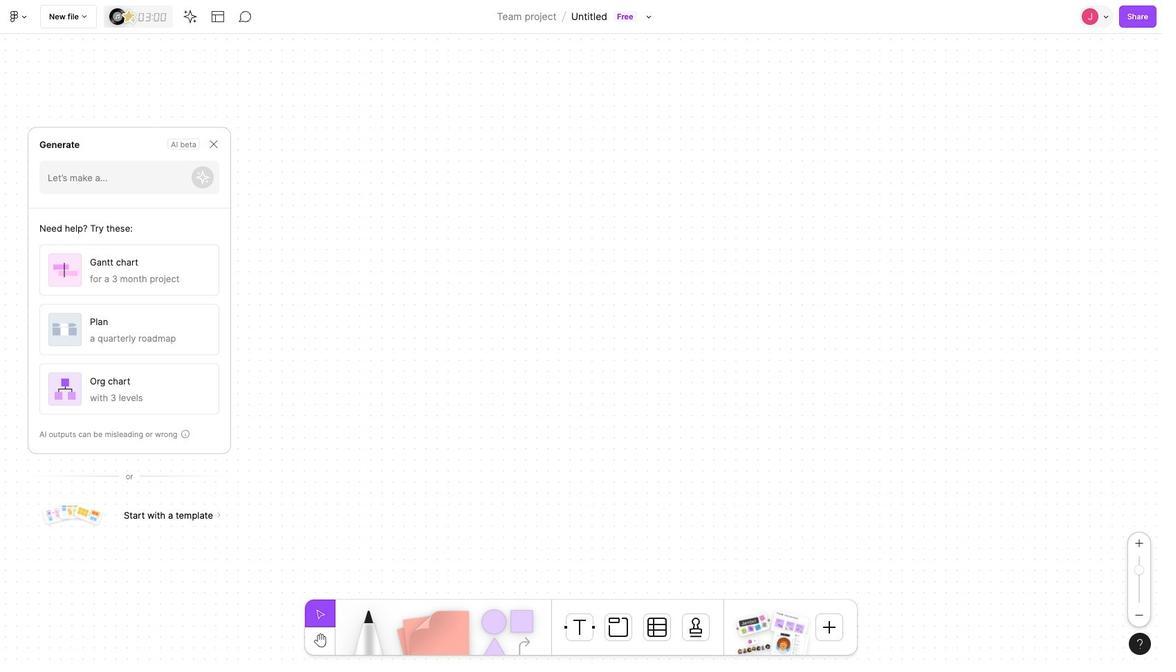 Task type: locate. For each thing, give the bounding box(es) containing it.
thumbnail of a template image
[[71, 501, 105, 528], [56, 501, 88, 522], [39, 502, 74, 528]]

main toolbar region
[[0, 0, 1162, 34]]

team cooldown image
[[771, 610, 809, 639]]

multiplayer tools image
[[1101, 0, 1112, 33]]



Task type: describe. For each thing, give the bounding box(es) containing it.
info 16 image
[[180, 428, 191, 439]]

view comments image
[[239, 10, 253, 24]]

help image
[[1137, 639, 1143, 649]]

File name text field
[[570, 8, 608, 26]]



Task type: vqa. For each thing, say whether or not it's contained in the screenshot.
file thumbnail
no



